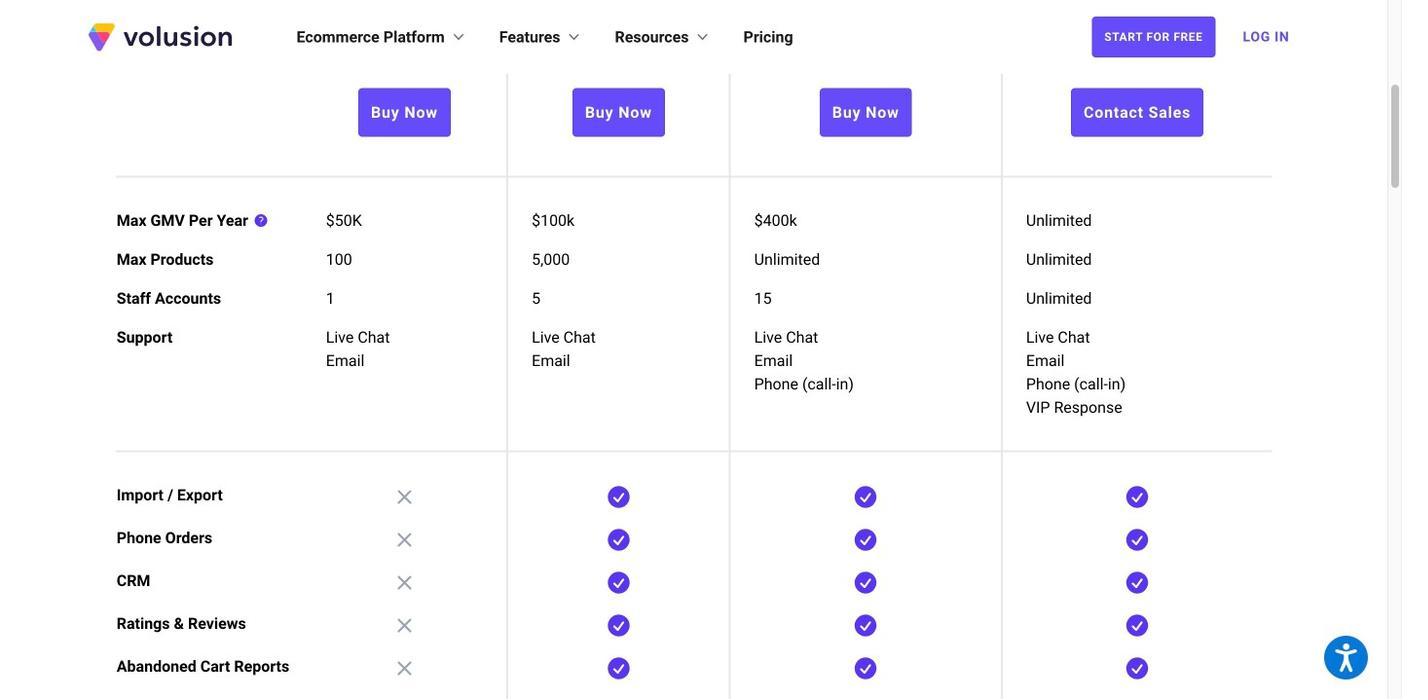 Task type: vqa. For each thing, say whether or not it's contained in the screenshot.
"I" within how do i set up premium checkout on my volusion store? button
no



Task type: locate. For each thing, give the bounding box(es) containing it.
open accessibe: accessibility options, statement and help image
[[1336, 644, 1357, 672]]



